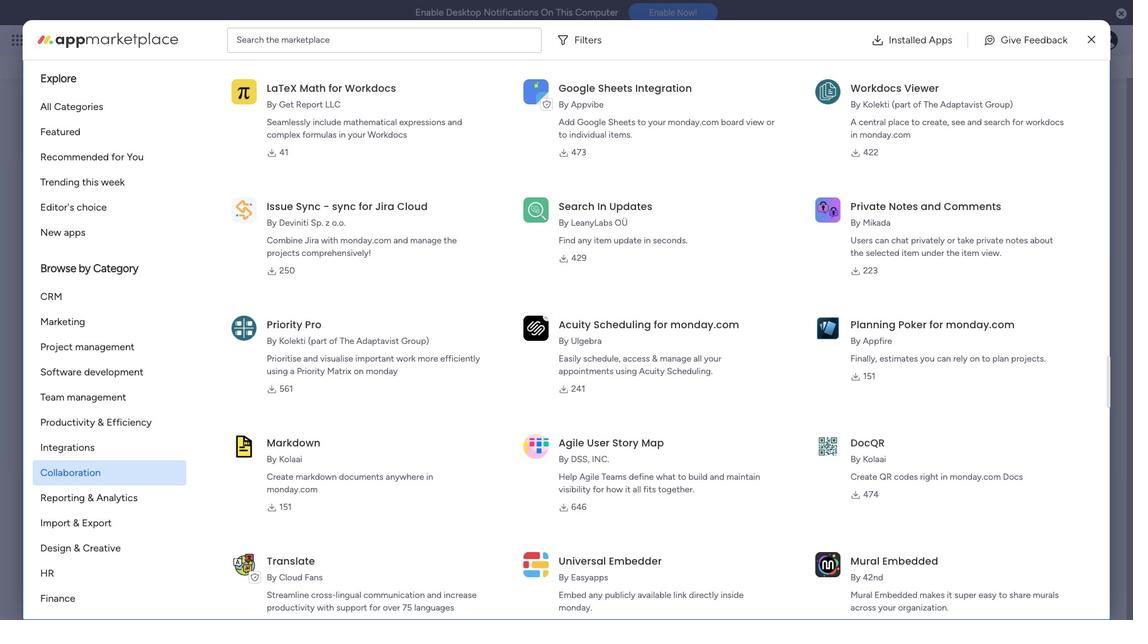 Task type: locate. For each thing, give the bounding box(es) containing it.
and right the build
[[710, 472, 725, 483]]

1 horizontal spatial cloud
[[397, 200, 428, 214]]

by inside workdocs viewer by kolekti (part of the adaptavist group)
[[851, 99, 861, 110]]

& left efficiency
[[98, 417, 104, 429]]

on right 'matrix'
[[354, 366, 364, 377]]

1 vertical spatial explore
[[967, 240, 1001, 252]]

0 horizontal spatial >
[[147, 253, 153, 264]]

workspace for notes
[[176, 253, 219, 264]]

acuity up ulgebra
[[559, 318, 591, 332]]

help for help agile teams define what to build and maintain visibility for how it all fits together.
[[559, 472, 578, 483]]

1 > from the left
[[147, 253, 153, 264]]

priority left pro
[[267, 318, 303, 332]]

create up 474
[[851, 472, 878, 483]]

close my workspaces image
[[40, 475, 55, 490]]

0 vertical spatial help
[[559, 472, 578, 483]]

1 horizontal spatial workspaces
[[233, 56, 287, 68]]

embedded down mural embedded by 42nd
[[875, 591, 918, 601]]

workspace
[[176, 253, 219, 264], [385, 253, 427, 264], [127, 513, 182, 527]]

&
[[652, 354, 658, 365], [98, 417, 104, 429], [87, 492, 94, 504], [73, 517, 80, 529], [74, 543, 80, 555]]

give feedback link
[[974, 27, 1078, 53]]

> down issue sync - sync for jira cloud by deviniti sp. z o.o. at the left of the page
[[356, 253, 362, 264]]

give inside "button"
[[1001, 34, 1022, 46]]

workdocs inside seamlessly include mathematical expressions and complex formulas in your workdocs
[[368, 130, 407, 140]]

0 horizontal spatial kolekti
[[279, 336, 306, 347]]

by up public board image
[[267, 218, 277, 229]]

monday.com inside planning poker for monday.com by appfire
[[946, 318, 1015, 332]]

embedded up 'makes'
[[883, 555, 939, 569]]

using
[[267, 366, 288, 377], [616, 366, 637, 377]]

the inside workdocs viewer by kolekti (part of the adaptavist group)
[[924, 99, 939, 110]]

mural up the 42nd
[[851, 555, 880, 569]]

appfire
[[863, 336, 893, 347]]

my
[[58, 475, 74, 489]]

0 horizontal spatial main
[[100, 513, 124, 527]]

1 vertical spatial any
[[589, 591, 603, 601]]

for inside acuity scheduling for monday.com by ulgebra
[[654, 318, 668, 332]]

app logo image for issue
[[232, 198, 257, 223]]

teams
[[602, 472, 627, 483]]

0 vertical spatial search
[[237, 34, 264, 45]]

minutes
[[1027, 198, 1063, 210]]

hr
[[40, 568, 54, 580]]

languages
[[414, 603, 455, 614]]

0 horizontal spatial using
[[267, 366, 288, 377]]

0 vertical spatial plan
[[333, 232, 352, 244]]

management up quickly access your recent boards, inbox and workspaces at the left of the page
[[127, 33, 196, 47]]

explore
[[40, 72, 76, 86], [967, 240, 1001, 252]]

1 horizontal spatial notes
[[889, 200, 919, 214]]

workspaces up analytics
[[77, 475, 139, 489]]

can left rely on the bottom right of page
[[937, 354, 952, 365]]

of inside workdocs viewer by kolekti (part of the adaptavist group)
[[914, 99, 922, 110]]

1 vertical spatial sheets
[[608, 117, 636, 128]]

item down take
[[962, 248, 980, 259]]

0 vertical spatial sheets
[[598, 81, 633, 96]]

close recently visited image
[[40, 105, 55, 120]]

1 horizontal spatial jira
[[375, 200, 395, 214]]

a
[[851, 117, 857, 128]]

help for help
[[1038, 589, 1060, 602]]

using inside prioritise and visualise important work more efficiently using a priority matrix on monday
[[267, 366, 288, 377]]

workdocs
[[345, 81, 396, 96], [851, 81, 902, 96], [368, 130, 407, 140]]

monday.
[[559, 603, 593, 614]]

and up languages
[[427, 591, 442, 601]]

appvibe
[[571, 99, 604, 110]]

1 vertical spatial embedded
[[875, 591, 918, 601]]

any for search in updates
[[578, 235, 592, 246]]

and inside private notes and comments by mikada
[[921, 200, 942, 214]]

any
[[578, 235, 592, 246], [589, 591, 603, 601]]

0 horizontal spatial all
[[633, 485, 642, 495]]

app logo image for priority
[[232, 316, 257, 341]]

mural up the across
[[851, 591, 873, 601]]

matrix
[[327, 366, 352, 377]]

0 vertical spatial can
[[876, 235, 890, 246]]

all
[[694, 354, 702, 365], [633, 485, 642, 495]]

1 vertical spatial it
[[948, 591, 953, 601]]

for right sync
[[359, 200, 373, 214]]

or left take
[[948, 235, 956, 246]]

on
[[541, 7, 554, 18]]

your up the scheduling.
[[704, 354, 722, 365]]

to right easy
[[999, 591, 1008, 601]]

google up appvibe
[[559, 81, 596, 96]]

in left minutes at top
[[1016, 198, 1024, 210]]

2 work management > main workspace from the left
[[281, 253, 427, 264]]

with down cross-
[[317, 603, 334, 614]]

the down users
[[851, 248, 864, 259]]

0 horizontal spatial kolaai
[[279, 455, 303, 465]]

the for workdocs viewer
[[924, 99, 939, 110]]

0 vertical spatial jira
[[375, 200, 395, 214]]

boards,
[[150, 56, 184, 68]]

1 vertical spatial cloud
[[279, 573, 303, 584]]

1 horizontal spatial enable
[[649, 8, 675, 18]]

for inside a central place to create, see and search for workdocs in monday.com
[[1013, 117, 1024, 128]]

1 horizontal spatial help
[[1038, 589, 1060, 602]]

dss,
[[571, 455, 590, 465]]

group) inside workdocs viewer by kolekti (part of the adaptavist group)
[[986, 99, 1014, 110]]

(part up the place
[[892, 99, 911, 110]]

marketing down sp.
[[283, 232, 330, 244]]

search down help icon
[[1061, 49, 1092, 61]]

individual
[[570, 130, 607, 140]]

or right the view
[[767, 117, 775, 128]]

embedded inside mural embedded makes it super easy to share murals across your organization.
[[875, 591, 918, 601]]

help inside the help agile teams define what to build and maintain visibility for how it all fits together.
[[559, 472, 578, 483]]

1 horizontal spatial how
[[987, 332, 1004, 343]]

with
[[1065, 198, 1085, 210], [321, 235, 338, 246], [317, 603, 334, 614]]

by down markdown
[[267, 455, 277, 465]]

google up the individual
[[577, 117, 606, 128]]

workdocs down mathematical
[[368, 130, 407, 140]]

lingual
[[336, 591, 362, 601]]

complex
[[267, 130, 300, 140]]

deviniti
[[279, 218, 309, 229]]

select product image
[[11, 34, 24, 47]]

(part for pro
[[308, 336, 327, 347]]

how inside the help agile teams define what to build and maintain visibility for how it all fits together.
[[607, 485, 623, 495]]

computer
[[576, 7, 619, 18]]

any for universal embedder
[[589, 591, 603, 601]]

1 vertical spatial plan
[[993, 354, 1010, 365]]

help up visibility
[[559, 472, 578, 483]]

422
[[864, 147, 879, 158]]

0 vertical spatial the
[[924, 99, 939, 110]]

app logo image for acuity
[[524, 316, 549, 341]]

new
[[40, 227, 61, 239]]

workspaces down plans at left top
[[233, 56, 287, 68]]

works
[[1059, 332, 1083, 343]]

create for markdown
[[267, 472, 294, 483]]

1 vertical spatial mural
[[851, 591, 873, 601]]

0 vertical spatial any
[[578, 235, 592, 246]]

notifications
[[484, 7, 539, 18]]

search everything image
[[1027, 34, 1039, 47]]

create for docqr
[[851, 472, 878, 483]]

plan down o.o.
[[333, 232, 352, 244]]

adaptavist for workdocs viewer
[[941, 99, 983, 110]]

marketplace
[[282, 34, 330, 45]]

and
[[214, 56, 230, 68], [448, 117, 462, 128], [968, 117, 982, 128], [921, 200, 942, 214], [394, 235, 408, 246], [304, 354, 318, 365], [240, 407, 256, 419], [710, 472, 725, 483], [427, 591, 442, 601]]

1 kolaai from the left
[[279, 455, 303, 465]]

access down acuity scheduling for monday.com by ulgebra
[[623, 354, 650, 365]]

or inside users can chat privately or take private notes about the selected item under the item view.
[[948, 235, 956, 246]]

(part down pro
[[308, 336, 327, 347]]

0 vertical spatial priority
[[267, 318, 303, 332]]

your right the across
[[879, 603, 896, 614]]

productivity
[[267, 603, 315, 614]]

& down acuity scheduling for monday.com by ulgebra
[[652, 354, 658, 365]]

explore inside "button"
[[967, 240, 1001, 252]]

marketing inside quick search results list box
[[283, 232, 330, 244]]

0 horizontal spatial can
[[876, 235, 890, 246]]

jira right sync
[[375, 200, 395, 214]]

0 vertical spatial how
[[987, 332, 1004, 343]]

monday.com inside getting started element
[[1006, 332, 1057, 343]]

by down docqr
[[851, 455, 861, 465]]

of down viewer
[[914, 99, 922, 110]]

2 vertical spatial search
[[559, 200, 595, 214]]

0 vertical spatial with
[[1065, 198, 1085, 210]]

0 horizontal spatial 151
[[280, 502, 292, 513]]

0 horizontal spatial on
[[354, 366, 364, 377]]

& right design
[[74, 543, 80, 555]]

in down include
[[339, 130, 346, 140]]

create inside create markdown documents anywhere in monday.com
[[267, 472, 294, 483]]

1 vertical spatial all
[[633, 485, 642, 495]]

inside
[[721, 591, 744, 601]]

recommended
[[40, 151, 109, 163]]

0 vertical spatial notes
[[889, 200, 919, 214]]

1 horizontal spatial on
[[970, 354, 980, 365]]

search right see at the top left of the page
[[237, 34, 264, 45]]

0 horizontal spatial cloud
[[279, 573, 303, 584]]

1 horizontal spatial work management > main workspace
[[281, 253, 427, 264]]

0 vertical spatial adaptavist
[[941, 99, 983, 110]]

enable for enable now!
[[649, 8, 675, 18]]

create down markdown by kolaai
[[267, 472, 294, 483]]

give down inbox "icon"
[[938, 50, 957, 61]]

for inside latex math for workdocs by get report llc
[[329, 81, 343, 96]]

management
[[127, 33, 196, 47], [93, 253, 145, 264], [302, 253, 354, 264], [75, 341, 135, 353], [67, 392, 126, 404]]

& down my workspaces
[[87, 492, 94, 504]]

2 vertical spatial with
[[317, 603, 334, 614]]

2 create from the left
[[851, 472, 878, 483]]

monday inside prioritise and visualise important work more efficiently using a priority matrix on monday
[[366, 366, 398, 377]]

0 vertical spatial kolekti
[[863, 99, 890, 110]]

by up 7 at the right
[[851, 336, 861, 347]]

in inside boost your workflow in minutes with ready-made templates
[[1016, 198, 1024, 210]]

made
[[950, 213, 976, 225]]

directly
[[689, 591, 719, 601]]

0 horizontal spatial or
[[767, 117, 775, 128]]

kolaai
[[279, 455, 303, 465], [863, 455, 887, 465]]

1 vertical spatial search
[[1061, 49, 1092, 61]]

dapulse x slim image
[[1088, 32, 1096, 48]]

private
[[977, 235, 1004, 246]]

work up recent
[[102, 33, 124, 47]]

this
[[556, 7, 573, 18]]

quick search button
[[1012, 43, 1102, 68]]

(part inside 'priority pro by kolekti (part of the adaptavist group)'
[[308, 336, 327, 347]]

0 vertical spatial templates
[[978, 213, 1023, 225]]

create
[[267, 472, 294, 483], [851, 472, 878, 483]]

646
[[572, 502, 587, 513]]

& for efficiency
[[98, 417, 104, 429]]

templates right view. on the right top of page
[[1003, 240, 1049, 252]]

1 horizontal spatial group)
[[986, 99, 1014, 110]]

1 vertical spatial manage
[[660, 354, 692, 365]]

mural embedded by 42nd
[[851, 555, 939, 584]]

1 horizontal spatial give
[[1001, 34, 1022, 46]]

your up "made"
[[950, 198, 970, 210]]

1 horizontal spatial or
[[948, 235, 956, 246]]

browse
[[40, 262, 76, 276]]

formulas
[[303, 130, 337, 140]]

workdocs viewer by kolekti (part of the adaptavist group)
[[851, 81, 1014, 110]]

management down marketing plan
[[302, 253, 354, 264]]

the right the add to favorites image
[[444, 235, 457, 246]]

streamline cross-lingual communication and increase productivity with support for over 75 languages
[[267, 591, 477, 614]]

with inside combine jira with monday.com and manage the projects comprehensively!
[[321, 235, 338, 246]]

by inside acuity scheduling for monday.com by ulgebra
[[559, 336, 569, 347]]

acuity left the scheduling.
[[640, 366, 665, 377]]

dapulse close image
[[1117, 8, 1127, 20]]

the up create,
[[924, 99, 939, 110]]

1 horizontal spatial create
[[851, 472, 878, 483]]

story
[[613, 436, 639, 451]]

projects
[[267, 248, 300, 259]]

kolekti inside 'priority pro by kolekti (part of the adaptavist group)'
[[279, 336, 306, 347]]

1 vertical spatial group)
[[401, 336, 429, 347]]

2 kolaai from the left
[[863, 455, 887, 465]]

(part inside workdocs viewer by kolekti (part of the adaptavist group)
[[892, 99, 911, 110]]

1 vertical spatial priority
[[297, 366, 325, 377]]

0 horizontal spatial help
[[559, 472, 578, 483]]

1 work management > main workspace from the left
[[72, 253, 219, 264]]

using down prioritise
[[267, 366, 288, 377]]

0 horizontal spatial monday
[[56, 33, 99, 47]]

0 vertical spatial cloud
[[397, 200, 428, 214]]

management up development on the bottom left of page
[[75, 341, 135, 353]]

1 horizontal spatial >
[[356, 253, 362, 264]]

0 horizontal spatial notes
[[74, 232, 102, 244]]

and inside prioritise and visualise important work more efficiently using a priority matrix on monday
[[304, 354, 318, 365]]

component image
[[265, 251, 276, 263]]

in inside a central place to create, see and search for workdocs in monday.com
[[851, 130, 858, 140]]

on right rely on the bottom right of page
[[970, 354, 980, 365]]

group) up "more"
[[401, 336, 429, 347]]

sheets inside the google sheets integration by appvibe
[[598, 81, 633, 96]]

see
[[220, 35, 235, 45]]

in right right
[[941, 472, 948, 483]]

1 vertical spatial google
[[577, 117, 606, 128]]

and left the add to favorites image
[[394, 235, 408, 246]]

notes inside private notes and comments by mikada
[[889, 200, 919, 214]]

by up find
[[559, 218, 569, 229]]

work inside prioritise and visualise important work more efficiently using a priority matrix on monday
[[397, 354, 416, 365]]

mural inside mural embedded by 42nd
[[851, 555, 880, 569]]

0 vertical spatial google
[[559, 81, 596, 96]]

using inside easily schedule, access & manage all your appointments using acuity scheduling.
[[616, 366, 637, 377]]

for inside issue sync - sync for jira cloud by deviniti sp. z o.o.
[[359, 200, 373, 214]]

getting started element
[[913, 305, 1102, 355]]

your inside seamlessly include mathematical expressions and complex formulas in your workdocs
[[348, 130, 366, 140]]

acuity
[[559, 318, 591, 332], [640, 366, 665, 377]]

and right expressions
[[448, 117, 462, 128]]

templates inside explore templates "button"
[[1003, 240, 1049, 252]]

codes
[[895, 472, 919, 483]]

for right scheduling
[[654, 318, 668, 332]]

group) inside 'priority pro by kolekti (part of the adaptavist group)'
[[401, 336, 429, 347]]

mural inside mural embedded makes it super easy to share murals across your organization.
[[851, 591, 873, 601]]

getting started
[[963, 318, 1026, 328]]

0 vertical spatial access
[[62, 56, 93, 68]]

2 mural from the top
[[851, 591, 873, 601]]

lottie animation element
[[557, 32, 911, 80]]

to inside the help agile teams define what to build and maintain visibility for how it all fits together.
[[678, 472, 687, 483]]

1 vertical spatial agile
[[580, 472, 600, 483]]

1 vertical spatial templates
[[1003, 240, 1049, 252]]

help right share
[[1038, 589, 1060, 602]]

notifications image
[[913, 34, 925, 47]]

2 horizontal spatial search
[[1061, 49, 1092, 61]]

1 horizontal spatial kolekti
[[863, 99, 890, 110]]

help inside button
[[1038, 589, 1060, 602]]

& for export
[[73, 517, 80, 529]]

1 horizontal spatial can
[[937, 354, 952, 365]]

collaboration
[[40, 467, 101, 479]]

oü
[[615, 218, 628, 229]]

> right category
[[147, 253, 153, 264]]

1 using from the left
[[267, 366, 288, 377]]

items.
[[609, 130, 633, 140]]

on
[[970, 354, 980, 365], [354, 366, 364, 377]]

monday.com inside a central place to create, see and search for workdocs in monday.com
[[860, 130, 911, 140]]

1 mural from the top
[[851, 555, 880, 569]]

0 horizontal spatial work management > main workspace
[[72, 253, 219, 264]]

private board image
[[56, 232, 70, 246]]

add to favorites image
[[431, 232, 444, 245]]

and right see
[[968, 117, 982, 128]]

for inside the help agile teams define what to build and maintain visibility for how it all fits together.
[[593, 485, 604, 495]]

the up visualise at the left of page
[[340, 336, 355, 347]]

kolaai inside markdown by kolaai
[[279, 455, 303, 465]]

acuity inside acuity scheduling for monday.com by ulgebra
[[559, 318, 591, 332]]

give for give feedback
[[938, 50, 957, 61]]

by left get
[[267, 99, 277, 110]]

> for notes
[[147, 253, 153, 264]]

0 vertical spatial group)
[[986, 99, 1014, 110]]

jira inside issue sync - sync for jira cloud by deviniti sp. z o.o.
[[375, 200, 395, 214]]

by left dss,
[[559, 455, 569, 465]]

0 horizontal spatial search
[[237, 34, 264, 45]]

quick
[[1032, 49, 1058, 61]]

plans
[[237, 35, 258, 45]]

monday.com inside create markdown documents anywhere in monday.com
[[267, 485, 318, 495]]

invite your teammates and start collaborating
[[135, 407, 342, 419]]

0 horizontal spatial how
[[607, 485, 623, 495]]

app logo image for docqr
[[816, 434, 841, 459]]

how
[[987, 332, 1004, 343], [607, 485, 623, 495]]

0 vertical spatial manage
[[410, 235, 442, 246]]

software
[[40, 366, 82, 378]]

translate
[[267, 555, 315, 569]]

in inside create markdown documents anywhere in monday.com
[[427, 472, 434, 483]]

main
[[155, 253, 174, 264], [364, 253, 383, 264], [100, 513, 124, 527]]

issue
[[267, 200, 293, 214]]

work left "more"
[[397, 354, 416, 365]]

agile up visibility
[[580, 472, 600, 483]]

1 vertical spatial marketing
[[40, 316, 85, 328]]

view.
[[982, 248, 1002, 259]]

by up streamline
[[267, 573, 277, 584]]

app logo image for private
[[816, 198, 841, 223]]

plan left projects.
[[993, 354, 1010, 365]]

0 horizontal spatial give
[[938, 50, 957, 61]]

0 horizontal spatial the
[[340, 336, 355, 347]]

kendall parks image
[[1099, 30, 1119, 50]]

private notes and comments by mikada
[[851, 200, 1002, 229]]

1 vertical spatial jira
[[305, 235, 319, 246]]

0 vertical spatial of
[[914, 99, 922, 110]]

in inside seamlessly include mathematical expressions and complex formulas in your workdocs
[[339, 130, 346, 140]]

0 vertical spatial mural
[[851, 555, 880, 569]]

and left "made"
[[921, 200, 942, 214]]

help agile teams define what to build and maintain visibility for how it all fits together.
[[559, 472, 761, 495]]

invite members image
[[968, 34, 981, 47]]

all
[[40, 101, 52, 113]]

by up the a
[[851, 99, 861, 110]]

with inside boost your workflow in minutes with ready-made templates
[[1065, 198, 1085, 210]]

you
[[127, 151, 144, 163]]

finally,
[[851, 354, 878, 365]]

map
[[642, 436, 664, 451]]

in
[[598, 200, 607, 214]]

main right category
[[155, 253, 174, 264]]

fans
[[305, 573, 323, 584]]

1 vertical spatial (part
[[308, 336, 327, 347]]

access right quickly
[[62, 56, 93, 68]]

for up "llc"
[[329, 81, 343, 96]]

1 vertical spatial monday
[[366, 366, 398, 377]]

marketing for marketing plan
[[283, 232, 330, 244]]

the down take
[[947, 248, 960, 259]]

fits
[[644, 485, 656, 495]]

help center element
[[913, 365, 1102, 416]]

by left the 42nd
[[851, 573, 861, 584]]

roy mann image
[[70, 345, 95, 370]]

1 vertical spatial help
[[1038, 589, 1060, 602]]

your down 'integration'
[[649, 117, 666, 128]]

kolaai for docqr
[[863, 455, 887, 465]]

your inside easily schedule, access & manage all your appointments using acuity scheduling.
[[704, 354, 722, 365]]

1 horizontal spatial the
[[924, 99, 939, 110]]

access inside easily schedule, access & manage all your appointments using acuity scheduling.
[[623, 354, 650, 365]]

0 vertical spatial all
[[694, 354, 702, 365]]

templates inside boost your workflow in minutes with ready-made templates
[[978, 213, 1023, 225]]

adaptavist for priority pro
[[357, 336, 399, 347]]

1 vertical spatial can
[[937, 354, 952, 365]]

0 vertical spatial or
[[767, 117, 775, 128]]

how down teams
[[607, 485, 623, 495]]

apps marketplace image
[[38, 32, 178, 48]]

over
[[383, 603, 400, 614]]

adaptavist up see
[[941, 99, 983, 110]]

comments
[[944, 200, 1002, 214]]

to
[[638, 117, 646, 128], [912, 117, 920, 128], [559, 130, 567, 140], [983, 354, 991, 365], [678, 472, 687, 483], [999, 591, 1008, 601]]

item down leanylabs
[[594, 235, 612, 246]]

work management > main workspace for notes
[[72, 253, 219, 264]]

0 horizontal spatial adaptavist
[[357, 336, 399, 347]]

for right search
[[1013, 117, 1024, 128]]

2 > from the left
[[356, 253, 362, 264]]

monday down important
[[366, 366, 398, 377]]

agile user story map by dss, inc.
[[559, 436, 664, 465]]

by up add
[[559, 99, 569, 110]]

cloud inside issue sync - sync for jira cloud by deviniti sp. z o.o.
[[397, 200, 428, 214]]

app logo image for workdocs
[[816, 79, 841, 104]]

how down getting started
[[987, 332, 1004, 343]]

jira down sp.
[[305, 235, 319, 246]]

can inside users can chat privately or take private notes about the selected item under the item view.
[[876, 235, 890, 246]]

1 vertical spatial acuity
[[640, 366, 665, 377]]

0 vertical spatial give
[[1001, 34, 1022, 46]]

monday
[[56, 33, 99, 47], [366, 366, 398, 377]]

kolekti inside workdocs viewer by kolekti (part of the adaptavist group)
[[863, 99, 890, 110]]

embedded for mural embedded makes it super easy to share murals across your organization.
[[875, 591, 918, 601]]

1 create from the left
[[267, 472, 294, 483]]

app logo image
[[816, 79, 841, 104], [232, 79, 257, 104], [524, 79, 549, 104], [232, 198, 257, 223], [524, 198, 549, 223], [816, 198, 841, 223], [232, 316, 257, 341], [524, 316, 549, 341], [816, 316, 841, 341], [232, 434, 257, 459], [524, 434, 549, 459], [816, 434, 841, 459], [232, 553, 257, 578], [524, 553, 549, 578], [816, 553, 841, 578]]

1 horizontal spatial kolaai
[[863, 455, 887, 465]]

151
[[864, 371, 876, 382], [280, 502, 292, 513]]

0 vertical spatial marketing
[[283, 232, 330, 244]]

adaptavist inside 'priority pro by kolekti (part of the adaptavist group)'
[[357, 336, 399, 347]]

1 vertical spatial adaptavist
[[357, 336, 399, 347]]

1 vertical spatial 151
[[280, 502, 292, 513]]

v2 user feedback image
[[924, 49, 933, 63]]

your down mathematical
[[348, 130, 366, 140]]

see plans button
[[203, 31, 264, 50]]

1 vertical spatial how
[[607, 485, 623, 495]]

0 vertical spatial agile
[[559, 436, 585, 451]]

help image
[[1054, 34, 1067, 47]]

browse by category
[[40, 262, 138, 276]]

1 vertical spatial give
[[938, 50, 957, 61]]

search for marketplace
[[237, 34, 264, 45]]

mural for mural embedded by 42nd
[[851, 555, 880, 569]]

planning poker for monday.com by appfire
[[851, 318, 1015, 347]]

for down teams
[[593, 485, 604, 495]]

2 using from the left
[[616, 366, 637, 377]]

1 horizontal spatial marketing
[[283, 232, 330, 244]]

& left export
[[73, 517, 80, 529]]



Task type: vqa. For each thing, say whether or not it's contained in the screenshot.


Task type: describe. For each thing, give the bounding box(es) containing it.
explore templates button
[[921, 234, 1095, 259]]

app logo image for markdown
[[232, 434, 257, 459]]

app logo image for planning
[[816, 316, 841, 341]]

available
[[638, 591, 672, 601]]

app logo image for search
[[524, 198, 549, 223]]

0 horizontal spatial workspaces
[[77, 475, 139, 489]]

monday.com inside add google sheets to your monday.com board view or to individual items.
[[668, 117, 719, 128]]

of for viewer
[[914, 99, 922, 110]]

google inside add google sheets to your monday.com board view or to individual items.
[[577, 117, 606, 128]]

and inside streamline cross-lingual communication and increase productivity with support for over 75 languages
[[427, 591, 442, 601]]

docqr by kolaai
[[851, 436, 887, 465]]

main workspace
[[100, 513, 182, 527]]

management right by
[[93, 253, 145, 264]]

easyapps
[[571, 573, 609, 584]]

and inside the help agile teams define what to build and maintain visibility for how it all fits together.
[[710, 472, 725, 483]]

the inside combine jira with monday.com and manage the projects comprehensively!
[[444, 235, 457, 246]]

and inside combine jira with monday.com and manage the projects comprehensively!
[[394, 235, 408, 246]]

leanylabs
[[571, 218, 613, 229]]

notes inside quick search results list box
[[74, 232, 102, 244]]

started
[[996, 318, 1026, 328]]

main for marketing plan
[[364, 253, 383, 264]]

place
[[889, 117, 910, 128]]

main for notes
[[155, 253, 174, 264]]

mann
[[121, 344, 145, 356]]

help button
[[1027, 585, 1071, 606]]

seconds.
[[653, 235, 688, 246]]

your inside add google sheets to your monday.com board view or to individual items.
[[649, 117, 666, 128]]

inc.
[[592, 455, 610, 465]]

to inside mural embedded makes it super easy to share murals across your organization.
[[999, 591, 1008, 601]]

a
[[290, 366, 295, 377]]

for inside streamline cross-lingual communication and increase productivity with support for over 75 languages
[[370, 603, 381, 614]]

by inside the search in updates by leanylabs oü
[[559, 218, 569, 229]]

qr
[[880, 472, 892, 483]]

by inside docqr by kolaai
[[851, 455, 861, 465]]

your right invite
[[163, 407, 184, 419]]

now!
[[678, 8, 697, 18]]

makes
[[920, 591, 945, 601]]

how inside getting started element
[[987, 332, 1004, 343]]

by inside latex math for workdocs by get report llc
[[267, 99, 277, 110]]

all inside the help agile teams define what to build and maintain visibility for how it all fits together.
[[633, 485, 642, 495]]

by inside private notes and comments by mikada
[[851, 218, 861, 229]]

import & export
[[40, 517, 112, 529]]

learn how monday.com works
[[963, 332, 1083, 343]]

chat
[[892, 235, 909, 246]]

boost your workflow in minutes with ready-made templates
[[921, 198, 1085, 225]]

learn
[[963, 332, 985, 343]]

on inside prioritise and visualise important work more efficiently using a priority matrix on monday
[[354, 366, 364, 377]]

build
[[689, 472, 708, 483]]

murals
[[1034, 591, 1060, 601]]

151 for poker
[[864, 371, 876, 382]]

central
[[859, 117, 887, 128]]

give for give feedback
[[1001, 34, 1022, 46]]

1 image
[[950, 26, 961, 40]]

all inside easily schedule, access & manage all your appointments using acuity scheduling.
[[694, 354, 702, 365]]

view
[[747, 117, 765, 128]]

7
[[849, 352, 854, 363]]

group) for workdocs viewer
[[986, 99, 1014, 110]]

your inside mural embedded makes it super easy to share murals across your organization.
[[879, 603, 896, 614]]

seamlessly include mathematical expressions and complex formulas in your workdocs
[[267, 117, 462, 140]]

it inside mural embedded makes it super easy to share murals across your organization.
[[948, 591, 953, 601]]

you
[[921, 354, 935, 365]]

manage inside easily schedule, access & manage all your appointments using acuity scheduling.
[[660, 354, 692, 365]]

to inside a central place to create, see and search for workdocs in monday.com
[[912, 117, 920, 128]]

223
[[864, 266, 878, 276]]

notes
[[1006, 235, 1029, 246]]

cloud inside translate by cloud fans
[[279, 573, 303, 584]]

get
[[279, 99, 294, 110]]

more
[[418, 354, 438, 365]]

app logo image for latex
[[232, 79, 257, 104]]

about
[[1031, 235, 1054, 246]]

apps image
[[996, 34, 1009, 47]]

and left start
[[240, 407, 256, 419]]

add
[[559, 117, 575, 128]]

poker
[[899, 318, 927, 332]]

151 for by
[[280, 502, 292, 513]]

inbox image
[[941, 34, 953, 47]]

it inside the help agile teams define what to build and maintain visibility for how it all fits together.
[[626, 485, 631, 495]]

collaborating
[[282, 407, 342, 419]]

mural for mural embedded makes it super easy to share murals across your organization.
[[851, 591, 873, 601]]

the for priority pro
[[340, 336, 355, 347]]

0 vertical spatial on
[[970, 354, 980, 365]]

embed any publicly available link directly inside monday.
[[559, 591, 744, 614]]

search inside button
[[1061, 49, 1092, 61]]

work right component icon
[[72, 253, 91, 264]]

explore for explore
[[40, 72, 76, 86]]

search
[[985, 117, 1011, 128]]

public board image
[[265, 232, 279, 246]]

embedded for mural embedded by 42nd
[[883, 555, 939, 569]]

editor's choice
[[40, 201, 107, 213]]

roy mann nov 7
[[103, 344, 854, 363]]

by
[[79, 262, 91, 276]]

2 horizontal spatial item
[[962, 248, 980, 259]]

streamline
[[267, 591, 309, 601]]

to down add
[[559, 130, 567, 140]]

enable for enable desktop notifications on this computer
[[416, 7, 444, 18]]

workspace image
[[61, 512, 91, 542]]

(part for viewer
[[892, 99, 911, 110]]

efficiency
[[107, 417, 152, 429]]

mural embedded makes it super easy to share murals across your organization.
[[851, 591, 1060, 614]]

workflow
[[972, 198, 1014, 210]]

by inside mural embedded by 42nd
[[851, 573, 861, 584]]

universal embedder by easyapps
[[559, 555, 662, 584]]

work management > main workspace for marketing plan
[[281, 253, 427, 264]]

installed apps
[[889, 34, 953, 46]]

component image
[[56, 251, 67, 263]]

and down see at the top left of the page
[[214, 56, 230, 68]]

privately
[[912, 235, 945, 246]]

and inside a central place to create, see and search for workdocs in monday.com
[[968, 117, 982, 128]]

with inside streamline cross-lingual communication and increase productivity with support for over 75 languages
[[317, 603, 334, 614]]

by inside 'priority pro by kolekti (part of the adaptavist group)'
[[267, 336, 277, 347]]

for inside planning poker for monday.com by appfire
[[930, 318, 944, 332]]

combine jira with monday.com and manage the projects comprehensively!
[[267, 235, 457, 259]]

category
[[93, 262, 138, 276]]

define
[[629, 472, 654, 483]]

explore for explore templates
[[967, 240, 1001, 252]]

to down learn
[[983, 354, 991, 365]]

crm
[[40, 291, 62, 303]]

by inside the google sheets integration by appvibe
[[559, 99, 569, 110]]

marketing plan
[[283, 232, 352, 244]]

pro
[[305, 318, 322, 332]]

scheduling.
[[667, 366, 713, 377]]

inbox
[[186, 56, 211, 68]]

z
[[326, 218, 330, 229]]

agile inside the help agile teams define what to build and maintain visibility for how it all fits together.
[[580, 472, 600, 483]]

mikada
[[863, 218, 891, 229]]

manage inside combine jira with monday.com and manage the projects comprehensively!
[[410, 235, 442, 246]]

llc
[[325, 99, 341, 110]]

featured
[[40, 126, 81, 138]]

group) for priority pro
[[401, 336, 429, 347]]

under
[[922, 248, 945, 259]]

quick search results list box
[[40, 120, 883, 286]]

user
[[587, 436, 610, 451]]

share
[[1010, 591, 1031, 601]]

0 vertical spatial monday
[[56, 33, 99, 47]]

& for analytics
[[87, 492, 94, 504]]

workdocs
[[1026, 117, 1065, 128]]

sync
[[332, 200, 356, 214]]

filters
[[575, 34, 602, 46]]

planning
[[851, 318, 896, 332]]

0 vertical spatial workspaces
[[233, 56, 287, 68]]

> for marketing plan
[[356, 253, 362, 264]]

marketing for marketing
[[40, 316, 85, 328]]

by inside the agile user story map by dss, inc.
[[559, 455, 569, 465]]

& inside easily schedule, access & manage all your appointments using acuity scheduling.
[[652, 354, 658, 365]]

by inside issue sync - sync for jira cloud by deviniti sp. z o.o.
[[267, 218, 277, 229]]

see plans
[[220, 35, 258, 45]]

and inside seamlessly include mathematical expressions and complex formulas in your workdocs
[[448, 117, 462, 128]]

google sheets integration by appvibe
[[559, 81, 692, 110]]

v2 bolt switch image
[[1022, 49, 1029, 63]]

priority inside 'priority pro by kolekti (part of the adaptavist group)'
[[267, 318, 303, 332]]

by inside planning poker for monday.com by appfire
[[851, 336, 861, 347]]

473
[[572, 147, 587, 158]]

import
[[40, 517, 71, 529]]

the right plans at left top
[[266, 34, 279, 45]]

1 horizontal spatial plan
[[993, 354, 1010, 365]]

by inside markdown by kolaai
[[267, 455, 277, 465]]

your down apps marketplace "image"
[[95, 56, 116, 68]]

workspace for marketing plan
[[385, 253, 427, 264]]

together.
[[659, 485, 695, 495]]

templates image image
[[925, 99, 1091, 186]]

by inside translate by cloud fans
[[267, 573, 277, 584]]

& for creative
[[74, 543, 80, 555]]

integrations
[[40, 442, 95, 454]]

1 horizontal spatial item
[[902, 248, 920, 259]]

documents
[[339, 472, 384, 483]]

management up 'productivity & efficiency'
[[67, 392, 126, 404]]

75
[[403, 603, 412, 614]]

241
[[572, 384, 586, 395]]

plan inside quick search results list box
[[333, 232, 352, 244]]

priority inside prioritise and visualise important work more efficiently using a priority matrix on monday
[[297, 366, 325, 377]]

kolekti for workdocs
[[863, 99, 890, 110]]

easily
[[559, 354, 581, 365]]

to down the google sheets integration by appvibe
[[638, 117, 646, 128]]

for left you
[[111, 151, 124, 163]]

jira inside combine jira with monday.com and manage the projects comprehensively!
[[305, 235, 319, 246]]

your inside boost your workflow in minutes with ready-made templates
[[950, 198, 970, 210]]

invite
[[135, 407, 161, 419]]

nov
[[829, 352, 846, 363]]

workdocs inside workdocs viewer by kolekti (part of the adaptavist group)
[[851, 81, 902, 96]]

work up 250
[[281, 253, 300, 264]]

search in updates by leanylabs oü
[[559, 200, 653, 229]]

of for pro
[[329, 336, 338, 347]]

issue sync - sync for jira cloud by deviniti sp. z o.o.
[[267, 200, 428, 229]]

seamlessly
[[267, 117, 311, 128]]

kolekti for priority
[[279, 336, 306, 347]]

workdocs inside latex math for workdocs by get report llc
[[345, 81, 396, 96]]

by inside universal embedder by easyapps
[[559, 573, 569, 584]]

app logo image for agile
[[524, 434, 549, 459]]

acuity inside easily schedule, access & manage all your appointments using acuity scheduling.
[[640, 366, 665, 377]]

0 horizontal spatial item
[[594, 235, 612, 246]]

monday.com inside combine jira with monday.com and manage the projects comprehensively!
[[341, 235, 392, 246]]

getting
[[963, 318, 994, 328]]

kolaai for markdown
[[279, 455, 303, 465]]

quickly access your recent boards, inbox and workspaces
[[25, 56, 287, 68]]

reporting & analytics
[[40, 492, 138, 504]]

google inside the google sheets integration by appvibe
[[559, 81, 596, 96]]

search for updates
[[559, 200, 595, 214]]

prioritise
[[267, 354, 301, 365]]

new apps
[[40, 227, 86, 239]]

create markdown documents anywhere in monday.com
[[267, 472, 434, 495]]

categories
[[54, 101, 103, 113]]

monday.com inside acuity scheduling for monday.com by ulgebra
[[671, 318, 740, 332]]

or inside add google sheets to your monday.com board view or to individual items.
[[767, 117, 775, 128]]

in right update
[[644, 235, 651, 246]]

250
[[280, 266, 295, 276]]

include
[[313, 117, 341, 128]]

editor's
[[40, 201, 74, 213]]

agile inside the agile user story map by dss, inc.
[[559, 436, 585, 451]]

sheets inside add google sheets to your monday.com board view or to individual items.
[[608, 117, 636, 128]]



